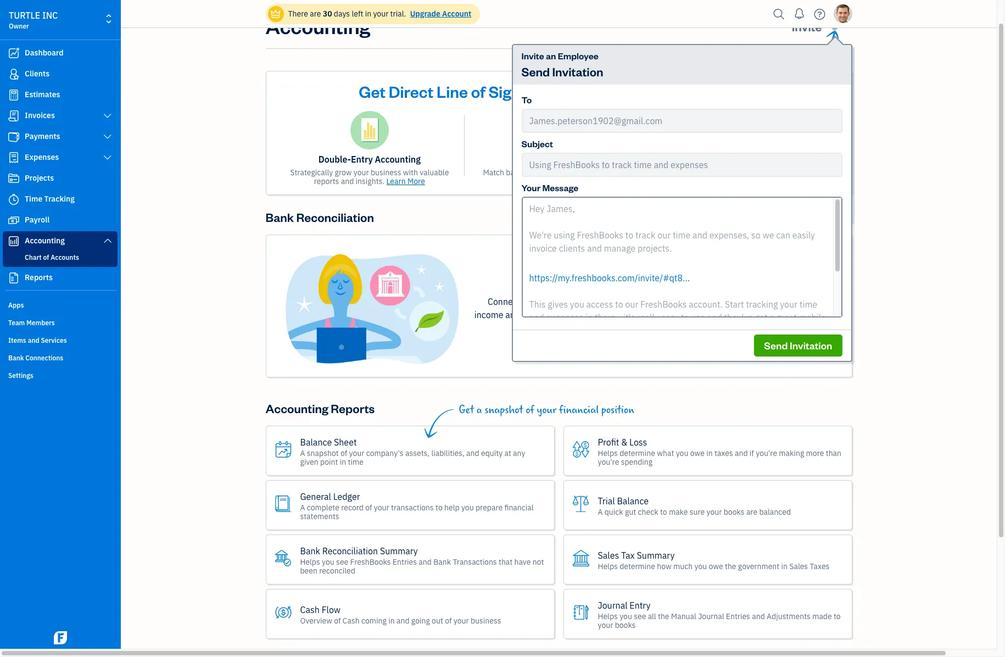 Task type: describe. For each thing, give the bounding box(es) containing it.
a for trial balance
[[598, 507, 603, 517]]

in inside the create journal entries and edit accounts in the chart of accounts with
[[810, 168, 816, 177]]

0 vertical spatial snapshot
[[485, 404, 523, 417]]

clean.
[[544, 176, 565, 186]]

much
[[674, 561, 693, 571]]

items and services link
[[3, 332, 118, 348]]

search image
[[771, 6, 788, 22]]

accounts inside main element
[[51, 253, 79, 262]]

entry for journal
[[630, 600, 651, 611]]

connect my bank
[[607, 330, 687, 343]]

of right the a
[[526, 404, 535, 417]]

of right the out
[[445, 616, 452, 626]]

connect for your
[[488, 296, 521, 307]]

to inside general ledger a complete record of your transactions to help you prepare financial statements
[[436, 503, 443, 512]]

entry for double-
[[351, 154, 373, 165]]

with inside the create journal entries and edit accounts in the chart of accounts with
[[734, 176, 749, 186]]

accounts
[[776, 168, 808, 177]]

spending
[[621, 457, 653, 467]]

your inside general ledger a complete record of your transactions to help you prepare financial statements
[[374, 503, 389, 512]]

0 vertical spatial your
[[657, 81, 691, 102]]

0 horizontal spatial are
[[310, 9, 321, 19]]

direct
[[389, 81, 434, 102]]

journal down tax
[[598, 600, 628, 611]]

in inside cash flow overview of cash coming in and going out of your business
[[389, 616, 395, 626]]

0 vertical spatial bank reconciliation
[[519, 154, 600, 165]]

report image
[[7, 273, 20, 284]]

business inside strategically grow your business with valuable reports and insights.
[[371, 168, 401, 177]]

get a snapshot of your financial position
[[459, 404, 635, 417]]

projects link
[[3, 169, 118, 188]]

freshbooks image
[[52, 631, 69, 645]]

double-
[[319, 154, 351, 165]]

flow
[[322, 604, 341, 615]]

profit & loss helps determine what you owe in taxes and if you're making more than you're spending
[[598, 437, 842, 467]]

invite an employee
[[615, 50, 692, 62]]

get direct line of sight into the health of your business
[[359, 81, 759, 102]]

1 vertical spatial reconciliation
[[296, 209, 374, 225]]

a
[[477, 404, 482, 417]]

turtle
[[9, 10, 40, 21]]

sure
[[690, 507, 705, 517]]

create
[[668, 168, 691, 177]]

business
[[694, 81, 759, 102]]

equity
[[481, 448, 503, 458]]

the down invite an employee send invitation
[[561, 81, 585, 102]]

out
[[432, 616, 443, 626]]

in left tip
[[649, 274, 659, 290]]

invite for invite an employee
[[615, 50, 638, 62]]

transactions inside general ledger a complete record of your transactions to help you prepare financial statements
[[391, 503, 434, 512]]

to inside trial balance a quick gut check to make sure your books are balanced
[[660, 507, 667, 517]]

line
[[437, 81, 468, 102]]

a for general ledger
[[300, 503, 305, 512]]

clients link
[[3, 64, 118, 84]]

journal entries and chart of accounts
[[672, 154, 826, 165]]

keep
[[554, 274, 582, 290]]

1 vertical spatial reports
[[331, 401, 375, 416]]

a for balance sheet
[[300, 448, 305, 458]]

owe inside profit & loss helps determine what you owe in taxes and if you're making more than you're spending
[[691, 448, 705, 458]]

accounting reports
[[266, 401, 375, 416]]

notifications image
[[791, 3, 809, 25]]

making
[[779, 448, 805, 458]]

journal right manual
[[699, 611, 725, 621]]

in inside sales tax summary helps determine how much you owe the government in sales taxes
[[782, 561, 788, 571]]

apps link
[[3, 297, 118, 313]]

invoice image
[[7, 110, 20, 121]]

entries inside the create journal entries and edit accounts in the chart of accounts with
[[721, 168, 745, 177]]

summary for bank reconciliation summary
[[380, 545, 418, 556]]

connections
[[25, 354, 63, 362]]

entries up the create journal entries and edit accounts in the chart of accounts with
[[705, 154, 734, 165]]

send invitation button
[[755, 335, 843, 357]]

income
[[475, 309, 504, 320]]

estimates
[[25, 90, 60, 99]]

helps for sales tax summary
[[598, 561, 618, 571]]

you inside sales tax summary helps determine how much you owe the government in sales taxes
[[695, 561, 707, 571]]

payments
[[25, 131, 60, 141]]

transactions inside match bank transactions to keep your books squeaky clean.
[[525, 168, 568, 177]]

&
[[622, 437, 628, 448]]

send inside invite an employee send invitation
[[522, 64, 550, 79]]

snapshot inside balance sheet a snapshot of your company's assets, liabilities, and equity at any given point in time
[[307, 448, 339, 458]]

of up the accounts
[[778, 154, 786, 165]]

continue button
[[781, 195, 843, 217]]

have
[[515, 557, 531, 567]]

sales tax summary helps determine how much you owe the government in sales taxes
[[598, 550, 830, 571]]

chart of accounts
[[25, 253, 79, 262]]

double-entry accounting image
[[350, 111, 389, 149]]

account
[[564, 296, 595, 307]]

1 vertical spatial bank reconciliation
[[266, 209, 374, 225]]

of down flow
[[334, 616, 341, 626]]

tip
[[661, 274, 679, 290]]

bank reconciliation image
[[540, 111, 578, 149]]

liabilities,
[[432, 448, 465, 458]]

reports inside "link"
[[25, 273, 53, 282]]

you inside journal entry helps you see all the manual journal entries and adjustments made to your books
[[620, 611, 632, 621]]

left
[[352, 9, 363, 19]]

record
[[341, 503, 364, 512]]

your inside journal entry helps you see all the manual journal entries and adjustments made to your books
[[598, 620, 613, 630]]

of right line
[[471, 81, 486, 102]]

and inside bank reconciliation summary helps you see freshbooks entries and bank transactions that have not been reconciled
[[419, 557, 432, 567]]

1 vertical spatial sales
[[790, 561, 808, 571]]

30
[[323, 9, 332, 19]]

reconciliation inside bank reconciliation summary helps you see freshbooks entries and bank transactions that have not been reconciled
[[322, 545, 378, 556]]

invitation inside invite an employee send invitation
[[553, 64, 604, 79]]

books inside journal entry helps you see all the manual journal entries and adjustments made to your books
[[615, 620, 636, 630]]

continue
[[791, 199, 833, 212]]

learn more for double-entry accounting
[[387, 176, 425, 186]]

estimates link
[[3, 85, 118, 105]]

advanced
[[751, 176, 785, 186]]

reports link
[[3, 268, 118, 288]]

manual
[[671, 611, 697, 621]]

with inside strategically grow your business with valuable reports and insights.
[[403, 168, 418, 177]]

timer image
[[7, 194, 20, 205]]

payroll link
[[3, 210, 118, 230]]

health
[[588, 81, 636, 102]]

0 horizontal spatial you're
[[598, 457, 620, 467]]

government
[[738, 561, 780, 571]]

keep inside match bank transactions to keep your books squeaky clean.
[[578, 168, 595, 177]]

and inside balance sheet a snapshot of your company's assets, liabilities, and equity at any given point in time
[[467, 448, 480, 458]]

you inside general ledger a complete record of your transactions to help you prepare financial statements
[[462, 503, 474, 512]]

of inside general ledger a complete record of your transactions to help you prepare financial statements
[[366, 503, 372, 512]]

profit
[[598, 437, 620, 448]]

connect your bank account to automatically import transactions. match them with income and expenses tracked in freshbooks to keep your books up to date and accurate.
[[475, 296, 824, 320]]

and down them
[[771, 309, 785, 320]]

them
[[771, 296, 791, 307]]

match bank transactions to keep your books squeaky clean.
[[483, 168, 635, 186]]

bank left transactions at the left of page
[[434, 557, 451, 567]]

invite button
[[782, 13, 853, 40]]

project image
[[7, 173, 20, 184]]

how
[[657, 561, 672, 571]]

to right up
[[741, 309, 749, 320]]

payment image
[[7, 131, 20, 142]]

clients
[[25, 69, 50, 79]]

money image
[[7, 215, 20, 226]]

bank reconciliation summary helps you see freshbooks entries and bank transactions that have not been reconciled
[[300, 545, 544, 576]]

determine for loss
[[620, 448, 656, 458]]

in inside profit & loss helps determine what you owe in taxes and if you're making more than you're spending
[[707, 448, 713, 458]]

journal inside the create journal entries and edit accounts in the chart of accounts with
[[693, 168, 719, 177]]

what
[[657, 448, 674, 458]]

transactions.
[[691, 296, 742, 307]]

0 horizontal spatial your
[[522, 182, 541, 193]]

bank inside match bank transactions to keep your books squeaky clean.
[[506, 168, 523, 177]]

crown image
[[270, 8, 282, 20]]

taxes
[[810, 561, 830, 571]]

the inside sales tax summary helps determine how much you owe the government in sales taxes
[[725, 561, 737, 571]]

tracked
[[562, 309, 592, 320]]

any
[[513, 448, 526, 458]]

and up the create journal entries and edit accounts in the chart of accounts with
[[736, 154, 751, 165]]

complete
[[307, 503, 340, 512]]

your inside cash flow overview of cash coming in and going out of your business
[[454, 616, 469, 626]]

help
[[445, 503, 460, 512]]

Last Name text field
[[733, 104, 843, 129]]

bank down strategically
[[266, 209, 294, 225]]

tax
[[622, 550, 635, 561]]

time tracking link
[[3, 190, 118, 209]]

an for invite an employee send invitation
[[546, 50, 556, 62]]

bank connections link
[[3, 349, 118, 366]]

transactions
[[453, 557, 497, 567]]

invite for invite an employee send invitation
[[522, 50, 544, 62]]

see inside bank reconciliation summary helps you see freshbooks entries and bank transactions that have not been reconciled
[[336, 557, 349, 567]]

trial
[[598, 495, 615, 506]]

balance inside trial balance a quick gut check to make sure your books are balanced
[[617, 495, 649, 506]]

import
[[663, 296, 689, 307]]

bank down subject
[[519, 154, 540, 165]]

0 vertical spatial reconciliation
[[542, 154, 600, 165]]

items and services
[[8, 336, 67, 345]]

accounting inside main element
[[25, 236, 65, 246]]

reports
[[314, 176, 339, 186]]

to right account
[[597, 296, 605, 307]]

learn for reconciliation
[[566, 176, 586, 186]]

invoices link
[[3, 106, 118, 126]]

connect your bank account to begin matching your bank transactions image
[[284, 253, 460, 365]]

chart of accounts link
[[5, 251, 115, 264]]

employee for invite an employee
[[652, 50, 692, 62]]

chevron large down image for expenses
[[103, 153, 113, 162]]

entries inside bank reconciliation summary helps you see freshbooks entries and bank transactions that have not been reconciled
[[393, 557, 417, 567]]

get for get a snapshot of your financial position
[[459, 404, 474, 417]]



Task type: vqa. For each thing, say whether or not it's contained in the screenshot.
Apps 'IMAGE'
no



Task type: locate. For each thing, give the bounding box(es) containing it.
to inside journal entry helps you see all the manual journal entries and adjustments made to your books
[[834, 611, 841, 621]]

2 horizontal spatial invite
[[792, 19, 822, 34]]

connect inside connect your bank account to automatically import transactions. match them with income and expenses tracked in freshbooks to keep your books up to date and accurate.
[[488, 296, 521, 307]]

balance up gut
[[617, 495, 649, 506]]

invite an employee send invitation
[[522, 50, 604, 79]]

an inside invite an employee send invitation
[[546, 50, 556, 62]]

chevrondown image
[[828, 19, 843, 34]]

1 vertical spatial freshbooks
[[350, 557, 391, 567]]

1 determine from the top
[[620, 448, 656, 458]]

0 vertical spatial chevron large down image
[[103, 112, 113, 120]]

go to help image
[[811, 6, 829, 22]]

bank inside connect your bank account to automatically import transactions. match them with income and expenses tracked in freshbooks to keep your books up to date and accurate.
[[542, 296, 562, 307]]

an for invite an employee
[[640, 50, 650, 62]]

coming
[[362, 616, 387, 626]]

0 horizontal spatial financial
[[505, 503, 534, 512]]

2 determine from the top
[[620, 561, 656, 571]]

client image
[[7, 69, 20, 80]]

send up into
[[522, 64, 550, 79]]

time
[[348, 457, 364, 467]]

helps for bank reconciliation summary
[[300, 557, 320, 567]]

to
[[570, 168, 577, 177], [597, 296, 605, 307], [652, 309, 660, 320], [741, 309, 749, 320], [436, 503, 443, 512], [660, 507, 667, 517], [834, 611, 841, 621]]

prepare
[[476, 503, 503, 512]]

freshbooks
[[603, 309, 650, 320], [350, 557, 391, 567]]

in right the "left"
[[365, 9, 372, 19]]

loss
[[630, 437, 648, 448]]

bank inside main element
[[8, 354, 24, 362]]

more right insights.
[[408, 176, 425, 186]]

journal right 'create'
[[693, 168, 719, 177]]

0 horizontal spatial with
[[403, 168, 418, 177]]

journal entries and chart of accounts image
[[729, 111, 768, 149]]

1 horizontal spatial business
[[471, 616, 501, 626]]

books left all
[[615, 620, 636, 630]]

invoices
[[25, 110, 55, 120]]

0 vertical spatial accounts
[[788, 154, 826, 165]]

upgrade
[[410, 9, 441, 19]]

and left adjustments on the right of page
[[752, 611, 765, 621]]

your message
[[522, 182, 579, 193]]

books right sure
[[724, 507, 745, 517]]

0 vertical spatial financial
[[559, 404, 599, 417]]

into
[[530, 81, 558, 102]]

1 vertical spatial business
[[471, 616, 501, 626]]

grow
[[335, 168, 352, 177]]

entry inside journal entry helps you see all the manual journal entries and adjustments made to your books
[[630, 600, 651, 611]]

you
[[676, 448, 689, 458], [462, 503, 474, 512], [322, 557, 335, 567], [695, 561, 707, 571], [620, 611, 632, 621]]

1 learn from the left
[[387, 176, 406, 186]]

2 chevron large down image from the top
[[103, 153, 113, 162]]

a down general
[[300, 503, 305, 512]]

bank right my
[[664, 330, 687, 343]]

entry
[[351, 154, 373, 165], [630, 600, 651, 611]]

estimate image
[[7, 90, 20, 101]]

send invitation
[[765, 339, 833, 352]]

0 vertical spatial chart
[[753, 154, 776, 165]]

0 vertical spatial freshbooks
[[603, 309, 650, 320]]

and inside journal entry helps you see all the manual journal entries and adjustments made to your books
[[752, 611, 765, 621]]

employee for invite an employee send invitation
[[558, 50, 599, 62]]

taxes
[[715, 448, 733, 458]]

summary for sales tax summary
[[637, 550, 675, 561]]

there are 30 days left in your trial. upgrade account
[[288, 9, 472, 19]]

invite for invite
[[792, 19, 822, 34]]

connect for my
[[607, 330, 646, 343]]

strategically grow your business with valuable reports and insights.
[[290, 168, 449, 186]]

of up first name text field
[[640, 81, 654, 102]]

keep up message
[[578, 168, 595, 177]]

settings
[[8, 371, 33, 380]]

to
[[522, 94, 532, 106]]

1 horizontal spatial with
[[734, 176, 749, 186]]

more for double-entry accounting
[[408, 176, 425, 186]]

owe
[[691, 448, 705, 458], [709, 561, 724, 571]]

get left the direct
[[359, 81, 386, 102]]

invite up health
[[615, 50, 638, 62]]

entries down journal entries and chart of accounts
[[721, 168, 745, 177]]

and inside cash flow overview of cash coming in and going out of your business
[[397, 616, 410, 626]]

and inside main element
[[28, 336, 39, 345]]

assets,
[[406, 448, 430, 458]]

cash left the coming
[[343, 616, 360, 626]]

0 horizontal spatial accounts
[[51, 253, 79, 262]]

accounts inside the create journal entries and edit accounts in the chart of accounts with
[[701, 176, 733, 186]]

0 horizontal spatial employee
[[558, 50, 599, 62]]

cash up overview
[[300, 604, 320, 615]]

see inside journal entry helps you see all the manual journal entries and adjustments made to your books
[[634, 611, 646, 621]]

determine inside sales tax summary helps determine how much you owe the government in sales taxes
[[620, 561, 656, 571]]

1 horizontal spatial reports
[[331, 401, 375, 416]]

1 vertical spatial financial
[[505, 503, 534, 512]]

bank inside button
[[664, 330, 687, 343]]

books inside match bank transactions to keep your books squeaky clean.
[[614, 168, 635, 177]]

reconciled
[[319, 566, 355, 576]]

helps left all
[[598, 611, 618, 621]]

and left if
[[735, 448, 748, 458]]

connect my bank button
[[597, 326, 697, 348]]

trial.
[[390, 9, 406, 19]]

determine down tax
[[620, 561, 656, 571]]

balance
[[300, 437, 332, 448], [617, 495, 649, 506]]

summary up the how
[[637, 550, 675, 561]]

get for get direct line of sight into the health of your business
[[359, 81, 386, 102]]

1 employee from the left
[[558, 50, 599, 62]]

1 horizontal spatial accounts
[[701, 176, 733, 186]]

match up date
[[744, 296, 769, 307]]

your left clean.
[[522, 182, 541, 193]]

0 vertical spatial determine
[[620, 448, 656, 458]]

0 vertical spatial cash
[[300, 604, 320, 615]]

owe inside sales tax summary helps determine how much you owe the government in sales taxes
[[709, 561, 724, 571]]

the left government
[[725, 561, 737, 571]]

balance up "given"
[[300, 437, 332, 448]]

0 horizontal spatial entry
[[351, 154, 373, 165]]

helps inside journal entry helps you see all the manual journal entries and adjustments made to your books
[[598, 611, 618, 621]]

team members link
[[3, 314, 118, 331]]

chevron large down image
[[103, 112, 113, 120], [103, 236, 113, 245]]

1 vertical spatial invitation
[[790, 339, 833, 352]]

summary down general ledger a complete record of your transactions to help you prepare financial statements
[[380, 545, 418, 556]]

2 an from the left
[[640, 50, 650, 62]]

1 horizontal spatial more
[[588, 176, 605, 186]]

1 chevron large down image from the top
[[103, 112, 113, 120]]

quick
[[605, 507, 624, 517]]

learn right clean.
[[566, 176, 586, 186]]

transactions left help
[[391, 503, 434, 512]]

of inside main element
[[43, 253, 49, 262]]

owe right the much
[[709, 561, 724, 571]]

0 horizontal spatial more
[[408, 176, 425, 186]]

learn for entry
[[387, 176, 406, 186]]

0 vertical spatial get
[[359, 81, 386, 102]]

journal entry helps you see all the manual journal entries and adjustments made to your books
[[598, 600, 841, 630]]

of inside the create journal entries and edit accounts in the chart of accounts with
[[692, 176, 699, 186]]

1 horizontal spatial chart
[[671, 176, 690, 186]]

given
[[300, 457, 319, 467]]

edit
[[761, 168, 775, 177]]

1 horizontal spatial match
[[744, 296, 769, 307]]

0 horizontal spatial chart
[[25, 253, 42, 262]]

determine inside profit & loss helps determine what you owe in taxes and if you're making more than you're spending
[[620, 448, 656, 458]]

a inside trial balance a quick gut check to make sure your books are balanced
[[598, 507, 603, 517]]

helps inside bank reconciliation summary helps you see freshbooks entries and bank transactions that have not been reconciled
[[300, 557, 320, 567]]

invitation up get direct line of sight into the health of your business
[[553, 64, 604, 79]]

0 horizontal spatial an
[[546, 50, 556, 62]]

are inside trial balance a quick gut check to make sure your books are balanced
[[747, 507, 758, 517]]

in inside balance sheet a snapshot of your company's assets, liabilities, and equity at any given point in time
[[340, 457, 346, 467]]

1 vertical spatial chevron large down image
[[103, 153, 113, 162]]

1 horizontal spatial freshbooks
[[603, 309, 650, 320]]

0 horizontal spatial send
[[522, 64, 550, 79]]

you right the what
[[676, 448, 689, 458]]

0 horizontal spatial match
[[483, 168, 504, 177]]

journal up 'create'
[[672, 154, 703, 165]]

1 more from the left
[[408, 176, 425, 186]]

chevron large down image
[[103, 132, 113, 141], [103, 153, 113, 162]]

with up accurate.
[[794, 296, 811, 307]]

2 learn from the left
[[566, 176, 586, 186]]

0 horizontal spatial balance
[[300, 437, 332, 448]]

1 horizontal spatial balance
[[617, 495, 649, 506]]

helps
[[598, 448, 618, 458], [300, 557, 320, 567], [598, 561, 618, 571], [598, 611, 618, 621]]

bank reconciliation down reports
[[266, 209, 374, 225]]

point
[[320, 457, 338, 467]]

0 vertical spatial see
[[336, 557, 349, 567]]

and inside profit & loss helps determine what you owe in taxes and if you're making more than you're spending
[[735, 448, 748, 458]]

0 horizontal spatial learn
[[387, 176, 406, 186]]

helps inside profit & loss helps determine what you owe in taxes and if you're making more than you're spending
[[598, 448, 618, 458]]

to inside match bank transactions to keep your books squeaky clean.
[[570, 168, 577, 177]]

bank down subject
[[506, 168, 523, 177]]

your up first name text field
[[657, 81, 691, 102]]

connect inside button
[[607, 330, 646, 343]]

helps for profit & loss
[[598, 448, 618, 458]]

1 vertical spatial connect
[[607, 330, 646, 343]]

1 chevron large down image from the top
[[103, 132, 113, 141]]

ledger
[[333, 491, 360, 502]]

more for bank reconciliation
[[588, 176, 605, 186]]

accounts down enter an email address text box
[[701, 176, 733, 186]]

turtle inc owner
[[9, 10, 58, 30]]

transactions up your message
[[525, 168, 568, 177]]

sales
[[598, 550, 619, 561], [790, 561, 808, 571]]

you right been on the bottom left
[[322, 557, 335, 567]]

entries inside journal entry helps you see all the manual journal entries and adjustments made to your books
[[726, 611, 751, 621]]

summary inside sales tax summary helps determine how much you owe the government in sales taxes
[[637, 550, 675, 561]]

and inside strategically grow your business with valuable reports and insights.
[[341, 176, 354, 186]]

match inside connect your bank account to automatically import transactions. match them with income and expenses tracked in freshbooks to keep your books up to date and accurate.
[[744, 296, 769, 307]]

freshbooks inside bank reconciliation summary helps you see freshbooks entries and bank transactions that have not been reconciled
[[350, 557, 391, 567]]

business
[[371, 168, 401, 177], [471, 616, 501, 626]]

your inside trial balance a quick gut check to make sure your books are balanced
[[707, 507, 722, 517]]

helps inside sales tax summary helps determine how much you owe the government in sales taxes
[[598, 561, 618, 571]]

learn
[[387, 176, 406, 186], [566, 176, 586, 186]]

1 horizontal spatial financial
[[559, 404, 599, 417]]

0 horizontal spatial transactions
[[391, 503, 434, 512]]

chevron large down image for invoices
[[103, 112, 113, 120]]

0 vertical spatial balance
[[300, 437, 332, 448]]

determine for summary
[[620, 561, 656, 571]]

in right the accounts
[[810, 168, 816, 177]]

1 an from the left
[[546, 50, 556, 62]]

dashboard link
[[3, 43, 118, 63]]

dashboard image
[[7, 48, 20, 59]]

learn more for bank reconciliation
[[566, 176, 605, 186]]

business down 'double-entry accounting'
[[371, 168, 401, 177]]

reconciliation down reports
[[296, 209, 374, 225]]

owe left the taxes
[[691, 448, 705, 458]]

invite inside "invite" dropdown button
[[792, 19, 822, 34]]

1 vertical spatial get
[[459, 404, 474, 417]]

shape
[[705, 274, 740, 290]]

gut
[[625, 507, 636, 517]]

chevron large down image down invoices link
[[103, 132, 113, 141]]

to up message
[[570, 168, 577, 177]]

0 horizontal spatial owe
[[691, 448, 705, 458]]

cash
[[300, 604, 320, 615], [343, 616, 360, 626]]

send inside button
[[765, 339, 788, 352]]

not
[[533, 557, 544, 567]]

invite inside invite an employee send invitation
[[522, 50, 544, 62]]

to up my
[[652, 309, 660, 320]]

0 horizontal spatial business
[[371, 168, 401, 177]]

advanced accounting
[[751, 176, 826, 186]]

2 employee from the left
[[652, 50, 692, 62]]

of inside balance sheet a snapshot of your company's assets, liabilities, and equity at any given point in time
[[341, 448, 347, 458]]

overview
[[300, 616, 332, 626]]

chevron large down image for accounting
[[103, 236, 113, 245]]

financial
[[559, 404, 599, 417], [505, 503, 534, 512]]

bank reconciliation up match bank transactions to keep your books squeaky clean.
[[519, 154, 600, 165]]

1 horizontal spatial owe
[[709, 561, 724, 571]]

1 horizontal spatial learn more
[[566, 176, 605, 186]]

and right reports
[[341, 176, 354, 186]]

time
[[25, 194, 42, 204]]

main element
[[0, 0, 148, 649]]

2 vertical spatial chart
[[25, 253, 42, 262]]

financial inside general ledger a complete record of your transactions to help you prepare financial statements
[[505, 503, 534, 512]]

trial balance a quick gut check to make sure your books are balanced
[[598, 495, 791, 517]]

chart inside the create journal entries and edit accounts in the chart of accounts with
[[671, 176, 690, 186]]

match left squeaky
[[483, 168, 504, 177]]

match
[[483, 168, 504, 177], [744, 296, 769, 307]]

2 vertical spatial your
[[585, 274, 610, 290]]

and left transactions at the left of page
[[419, 557, 432, 567]]

1 vertical spatial are
[[747, 507, 758, 517]]

keep inside connect your bank account to automatically import transactions. match them with income and expenses tracked in freshbooks to keep your books up to date and accurate.
[[662, 309, 681, 320]]

2 learn more from the left
[[566, 176, 605, 186]]

2 chevron large down image from the top
[[103, 236, 113, 245]]

chart down accounting link
[[25, 253, 42, 262]]

0 vertical spatial send
[[522, 64, 550, 79]]

bank up been on the bottom left
[[300, 545, 320, 556]]

1 horizontal spatial invite
[[615, 50, 638, 62]]

of down accounting link
[[43, 253, 49, 262]]

position
[[602, 404, 635, 417]]

books inside connect your bank account to automatically import transactions. match them with income and expenses tracked in freshbooks to keep your books up to date and accurate.
[[703, 309, 726, 320]]

books inside trial balance a quick gut check to make sure your books are balanced
[[724, 507, 745, 517]]

with inside connect your bank account to automatically import transactions. match them with income and expenses tracked in freshbooks to keep your books up to date and accurate.
[[794, 296, 811, 307]]

you right the much
[[695, 561, 707, 571]]

sales left tax
[[598, 550, 619, 561]]

determine down loss
[[620, 448, 656, 458]]

with down journal entries and chart of accounts
[[734, 176, 749, 186]]

business right the out
[[471, 616, 501, 626]]

reconciliation
[[542, 154, 600, 165], [296, 209, 374, 225], [322, 545, 378, 556]]

bank down the items
[[8, 354, 24, 362]]

0 vertical spatial match
[[483, 168, 504, 177]]

0 horizontal spatial bank reconciliation
[[266, 209, 374, 225]]

company's
[[366, 448, 404, 458]]

employee inside invite an employee send invitation
[[558, 50, 599, 62]]

0 vertical spatial entry
[[351, 154, 373, 165]]

1 vertical spatial see
[[634, 611, 646, 621]]

1 horizontal spatial employee
[[652, 50, 692, 62]]

1 vertical spatial send
[[765, 339, 788, 352]]

1 horizontal spatial you're
[[756, 448, 778, 458]]

reports down chart of accounts
[[25, 273, 53, 282]]

balance inside balance sheet a snapshot of your company's assets, liabilities, and equity at any given point in time
[[300, 437, 332, 448]]

0 horizontal spatial invite
[[522, 50, 544, 62]]

1 horizontal spatial see
[[634, 611, 646, 621]]

1 horizontal spatial keep
[[662, 309, 681, 320]]

your inside strategically grow your business with valuable reports and insights.
[[354, 168, 369, 177]]

your inside balance sheet a snapshot of your company's assets, liabilities, and equity at any given point in time
[[349, 448, 365, 458]]

invitation inside button
[[790, 339, 833, 352]]

0 horizontal spatial snapshot
[[307, 448, 339, 458]]

0 horizontal spatial freshbooks
[[350, 557, 391, 567]]

reconciliation up match bank transactions to keep your books squeaky clean.
[[542, 154, 600, 165]]

0 horizontal spatial connect
[[488, 296, 521, 307]]

chevron large down image up payments link
[[103, 112, 113, 120]]

the inside the create journal entries and edit accounts in the chart of accounts with
[[818, 168, 829, 177]]

2 horizontal spatial accounts
[[788, 154, 826, 165]]

and inside the create journal entries and edit accounts in the chart of accounts with
[[747, 168, 760, 177]]

1 vertical spatial chevron large down image
[[103, 236, 113, 245]]

1 horizontal spatial your
[[585, 274, 610, 290]]

helps down statements
[[300, 557, 320, 567]]

chart image
[[7, 236, 20, 247]]

and right income
[[506, 309, 520, 320]]

entries left adjustments on the right of page
[[726, 611, 751, 621]]

reconciliation up reconciled
[[322, 545, 378, 556]]

determine
[[620, 448, 656, 458], [620, 561, 656, 571]]

1 vertical spatial balance
[[617, 495, 649, 506]]

2 horizontal spatial with
[[794, 296, 811, 307]]

chart up edit
[[753, 154, 776, 165]]

a inside general ledger a complete record of your transactions to help you prepare financial statements
[[300, 503, 305, 512]]

1 horizontal spatial send
[[765, 339, 788, 352]]

statements
[[300, 511, 339, 521]]

your up account
[[585, 274, 610, 290]]

entries up cash flow overview of cash coming in and going out of your business
[[393, 557, 417, 567]]

financial left the position
[[559, 404, 599, 417]]

tracking
[[44, 194, 75, 204]]

1 vertical spatial cash
[[343, 616, 360, 626]]

make
[[669, 507, 688, 517]]

1 horizontal spatial sales
[[790, 561, 808, 571]]

entry up strategically grow your business with valuable reports and insights.
[[351, 154, 373, 165]]

2 horizontal spatial chart
[[753, 154, 776, 165]]

close image
[[832, 79, 845, 91]]

you're down profit
[[598, 457, 620, 467]]

1 horizontal spatial cash
[[343, 616, 360, 626]]

1 horizontal spatial an
[[640, 50, 650, 62]]

2 more from the left
[[588, 176, 605, 186]]

chevron large down image inside payments link
[[103, 132, 113, 141]]

1 horizontal spatial bank
[[542, 296, 562, 307]]

snapshot right the a
[[485, 404, 523, 417]]

First Name text field
[[615, 104, 725, 129]]

an
[[546, 50, 556, 62], [640, 50, 650, 62]]

double-entry accounting
[[319, 154, 421, 165]]

None text field
[[522, 109, 843, 133]]

Enter a subject line text field
[[522, 153, 843, 177]]

business inside cash flow overview of cash coming in and going out of your business
[[471, 616, 501, 626]]

1 learn more from the left
[[387, 176, 425, 186]]

2 horizontal spatial your
[[657, 81, 691, 102]]

chevron large down image for payments
[[103, 132, 113, 141]]

chevron large down image up chart of accounts link
[[103, 236, 113, 245]]

1 vertical spatial snapshot
[[307, 448, 339, 458]]

1 horizontal spatial snapshot
[[485, 404, 523, 417]]

all
[[648, 611, 656, 621]]

to left 'make'
[[660, 507, 667, 517]]

0 vertical spatial chevron large down image
[[103, 132, 113, 141]]

you inside profit & loss helps determine what you owe in taxes and if you're making more than you're spending
[[676, 448, 689, 458]]

and down journal entries and chart of accounts
[[747, 168, 760, 177]]

more
[[408, 176, 425, 186], [588, 176, 605, 186]]

bank
[[519, 154, 540, 165], [266, 209, 294, 225], [664, 330, 687, 343], [8, 354, 24, 362], [300, 545, 320, 556], [434, 557, 451, 567]]

1 vertical spatial determine
[[620, 561, 656, 571]]

freshbooks inside connect your bank account to automatically import transactions. match them with income and expenses tracked in freshbooks to keep your books up to date and accurate.
[[603, 309, 650, 320]]

0 horizontal spatial learn more
[[387, 176, 425, 186]]

accounts
[[788, 154, 826, 165], [701, 176, 733, 186], [51, 253, 79, 262]]

adjustments
[[767, 611, 811, 621]]

0 vertical spatial reports
[[25, 273, 53, 282]]

days
[[334, 9, 350, 19]]

sales left taxes
[[790, 561, 808, 571]]

match inside match bank transactions to keep your books squeaky clean.
[[483, 168, 504, 177]]

in left the taxes
[[707, 448, 713, 458]]

expense image
[[7, 152, 20, 163]]

you inside bank reconciliation summary helps you see freshbooks entries and bank transactions that have not been reconciled
[[322, 557, 335, 567]]

0 vertical spatial transactions
[[525, 168, 568, 177]]

top
[[682, 274, 703, 290]]

a inside balance sheet a snapshot of your company's assets, liabilities, and equity at any given point in time
[[300, 448, 305, 458]]

in inside connect your bank account to automatically import transactions. match them with income and expenses tracked in freshbooks to keep your books up to date and accurate.
[[594, 309, 601, 320]]

chart
[[753, 154, 776, 165], [671, 176, 690, 186], [25, 253, 42, 262]]

0 horizontal spatial sales
[[598, 550, 619, 561]]

the inside journal entry helps you see all the manual journal entries and adjustments made to your books
[[658, 611, 670, 621]]

to right made at the bottom right of the page
[[834, 611, 841, 621]]

chart inside chart of accounts link
[[25, 253, 42, 262]]

your inside match bank transactions to keep your books squeaky clean.
[[597, 168, 612, 177]]

1 vertical spatial match
[[744, 296, 769, 307]]

send down date
[[765, 339, 788, 352]]

in
[[365, 9, 372, 19], [810, 168, 816, 177], [649, 274, 659, 290], [594, 309, 601, 320], [707, 448, 713, 458], [340, 457, 346, 467], [782, 561, 788, 571], [389, 616, 395, 626]]

0 vertical spatial keep
[[578, 168, 595, 177]]

0 vertical spatial bank
[[506, 168, 523, 177]]

snapshot
[[485, 404, 523, 417], [307, 448, 339, 458]]

1 horizontal spatial invitation
[[790, 339, 833, 352]]

chevron large down image inside invoices link
[[103, 112, 113, 120]]

that
[[499, 557, 513, 567]]

connect up income
[[488, 296, 521, 307]]

inc
[[42, 10, 58, 21]]

are left balanced
[[747, 507, 758, 517]]

items
[[8, 336, 26, 345]]

Enter an email address text field
[[615, 148, 843, 173]]

0 vertical spatial invitation
[[553, 64, 604, 79]]

0 vertical spatial owe
[[691, 448, 705, 458]]

see left all
[[634, 611, 646, 621]]

balanced
[[760, 507, 791, 517]]

settings link
[[3, 367, 118, 384]]

keep your books in tip top shape
[[554, 274, 740, 290]]

the right the accounts
[[818, 168, 829, 177]]

reports up "sheet"
[[331, 401, 375, 416]]

learn more right insights.
[[387, 176, 425, 186]]

and left equity
[[467, 448, 480, 458]]

get left the a
[[459, 404, 474, 417]]

books
[[612, 274, 647, 290]]

1 vertical spatial owe
[[709, 561, 724, 571]]

are left "30"
[[310, 9, 321, 19]]

invite up into
[[522, 50, 544, 62]]



